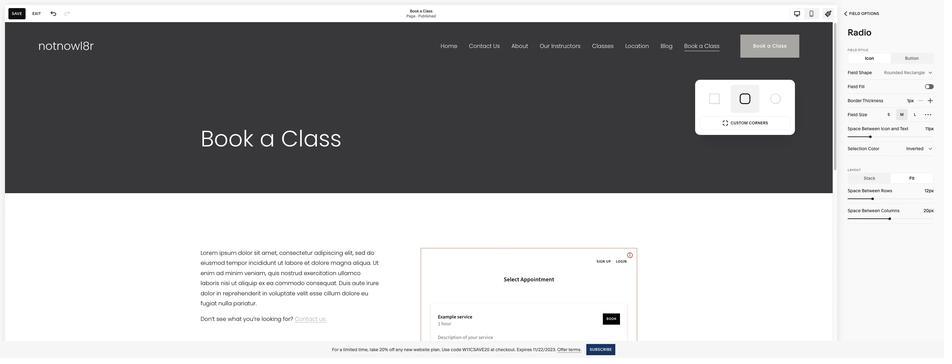 Task type: describe. For each thing, give the bounding box(es) containing it.
rounded
[[885, 70, 904, 76]]

rectangle
[[905, 70, 926, 76]]

space for space between icon and text
[[848, 126, 861, 132]]

between for icon
[[862, 126, 881, 132]]

published
[[418, 14, 436, 18]]

offer terms. link
[[558, 347, 582, 353]]

shape
[[859, 70, 873, 76]]

rows
[[882, 188, 893, 194]]

fit
[[910, 176, 915, 181]]

thickness
[[863, 98, 884, 104]]

Border Thickness field
[[894, 94, 914, 108]]

tab list containing stack
[[849, 174, 934, 184]]

custom corners
[[731, 121, 769, 125]]

columns
[[882, 208, 900, 214]]

terms.
[[569, 347, 582, 353]]

space between icon and text
[[848, 126, 909, 132]]

expires
[[517, 347, 532, 353]]

tab list containing icon
[[849, 53, 934, 63]]

between for rows
[[862, 188, 881, 194]]

button
[[906, 56, 919, 61]]

rounded rectangle
[[885, 70, 926, 76]]

space for space between columns
[[848, 208, 861, 214]]

pill image
[[771, 94, 781, 104]]

icon button
[[849, 53, 891, 63]]

field for field size
[[848, 112, 858, 118]]

subscribe
[[590, 348, 613, 352]]

field fill
[[848, 84, 865, 90]]

subscribe button
[[587, 344, 616, 356]]

20%
[[380, 347, 388, 353]]

field for field style
[[848, 48, 858, 52]]

plan.
[[431, 347, 441, 353]]

stack
[[864, 176, 876, 181]]

offer
[[558, 347, 568, 353]]

limited
[[343, 347, 358, 353]]

book
[[410, 9, 419, 13]]

class
[[423, 9, 433, 13]]

use
[[442, 347, 450, 353]]

exit button
[[29, 8, 44, 19]]

custom
[[731, 121, 748, 125]]

space for space between rows
[[848, 188, 861, 194]]

checkout.
[[496, 347, 516, 353]]

corners
[[749, 121, 769, 125]]

field options
[[850, 11, 880, 16]]

code
[[451, 347, 462, 353]]

border thickness
[[848, 98, 884, 104]]

button button
[[891, 53, 934, 63]]



Task type: locate. For each thing, give the bounding box(es) containing it.
field size
[[848, 112, 868, 118]]

11/22/2023.
[[533, 347, 557, 353]]

field inside button
[[850, 11, 861, 16]]

0 vertical spatial a
[[420, 9, 422, 13]]

icon inside button
[[866, 56, 875, 61]]

1 space from the top
[[848, 126, 861, 132]]

options
[[862, 11, 880, 16]]

2 vertical spatial space
[[848, 208, 861, 214]]

a
[[420, 9, 422, 13], [340, 347, 342, 353]]

2 vertical spatial tab list
[[849, 174, 934, 184]]

a right the 'book'
[[420, 9, 422, 13]]

0 horizontal spatial a
[[340, 347, 342, 353]]

1 vertical spatial a
[[340, 347, 342, 353]]

any
[[396, 347, 403, 353]]

tab list
[[791, 9, 819, 19], [849, 53, 934, 63], [849, 174, 934, 184]]

2 space from the top
[[848, 188, 861, 194]]

space down stack "button"
[[848, 188, 861, 194]]

exit
[[32, 11, 41, 16]]

1 horizontal spatial icon
[[882, 126, 891, 132]]

a for book
[[420, 9, 422, 13]]

None field
[[914, 125, 934, 132], [914, 188, 934, 194], [914, 208, 934, 214], [914, 125, 934, 132], [914, 188, 934, 194], [914, 208, 934, 214]]

space down field size
[[848, 126, 861, 132]]

s
[[888, 112, 891, 117]]

field for field shape
[[848, 70, 858, 76]]

between
[[862, 126, 881, 132], [862, 188, 881, 194], [862, 208, 881, 214]]

for
[[332, 347, 339, 353]]

between down stack "button"
[[862, 188, 881, 194]]

field shape
[[848, 70, 873, 76]]

time,
[[359, 347, 369, 353]]

and
[[892, 126, 900, 132]]

icon down style at the top of page
[[866, 56, 875, 61]]

2 vertical spatial between
[[862, 208, 881, 214]]

3 between from the top
[[862, 208, 881, 214]]

field for field fill
[[848, 84, 858, 90]]

2 between from the top
[[862, 188, 881, 194]]

1 horizontal spatial a
[[420, 9, 422, 13]]

new
[[404, 347, 413, 353]]

fit button
[[891, 174, 934, 184]]

3 space from the top
[[848, 208, 861, 214]]

field style
[[848, 48, 869, 52]]

icon left 'and'
[[882, 126, 891, 132]]

field left options
[[850, 11, 861, 16]]

option group containing s
[[884, 109, 934, 120]]

stack button
[[849, 174, 891, 184]]

save button
[[8, 8, 26, 19]]

radio
[[848, 27, 872, 38]]

website
[[414, 347, 430, 353]]

0 vertical spatial between
[[862, 126, 881, 132]]

border
[[848, 98, 862, 104]]

1 vertical spatial space
[[848, 188, 861, 194]]

page
[[407, 14, 416, 18]]

custom corners button
[[701, 116, 790, 130]]

space between rows
[[848, 188, 893, 194]]

m
[[901, 112, 904, 117]]

space
[[848, 126, 861, 132], [848, 188, 861, 194], [848, 208, 861, 214]]

field
[[850, 11, 861, 16], [848, 48, 858, 52], [848, 70, 858, 76], [848, 84, 858, 90], [848, 112, 858, 118]]

0 horizontal spatial icon
[[866, 56, 875, 61]]

take
[[370, 347, 379, 353]]

field left style at the top of page
[[848, 48, 858, 52]]

a inside book a class page · published
[[420, 9, 422, 13]]

field for field options
[[850, 11, 861, 16]]

None range field
[[848, 136, 934, 138], [848, 198, 934, 200], [848, 218, 934, 220], [848, 136, 934, 138], [848, 198, 934, 200], [848, 218, 934, 220]]

off
[[390, 347, 395, 353]]

icon
[[866, 56, 875, 61], [882, 126, 891, 132]]

between down size
[[862, 126, 881, 132]]

space between columns
[[848, 208, 900, 214]]

a for for
[[340, 347, 342, 353]]

1 vertical spatial icon
[[882, 126, 891, 132]]

1 vertical spatial tab list
[[849, 53, 934, 63]]

size
[[859, 112, 868, 118]]

space down "space between rows" at the bottom of page
[[848, 208, 861, 214]]

style
[[859, 48, 869, 52]]

0 vertical spatial space
[[848, 126, 861, 132]]

1 vertical spatial between
[[862, 188, 881, 194]]

1 between from the top
[[862, 126, 881, 132]]

for a limited time, take 20% off any new website plan. use code w11csave20 at checkout. expires 11/22/2023. offer terms.
[[332, 347, 582, 353]]

·
[[417, 14, 418, 18]]

a right for
[[340, 347, 342, 353]]

text
[[900, 126, 909, 132]]

between for columns
[[862, 208, 881, 214]]

between left columns
[[862, 208, 881, 214]]

field left size
[[848, 112, 858, 118]]

field left shape
[[848, 70, 858, 76]]

at
[[491, 347, 495, 353]]

None checkbox
[[926, 85, 930, 89]]

0 vertical spatial tab list
[[791, 9, 819, 19]]

save
[[12, 11, 22, 16]]

field options button
[[838, 7, 887, 21]]

fill
[[859, 84, 865, 90]]

option group
[[884, 109, 934, 120]]

field left fill
[[848, 84, 858, 90]]

layout
[[848, 169, 862, 172]]

square image
[[710, 94, 720, 104]]

w11csave20
[[463, 347, 490, 353]]

book a class page · published
[[407, 9, 436, 18]]

0 vertical spatial icon
[[866, 56, 875, 61]]

l
[[915, 112, 917, 117]]

rounded rectangle image
[[740, 94, 751, 104]]



Task type: vqa. For each thing, say whether or not it's contained in the screenshot.
Text on the right top
yes



